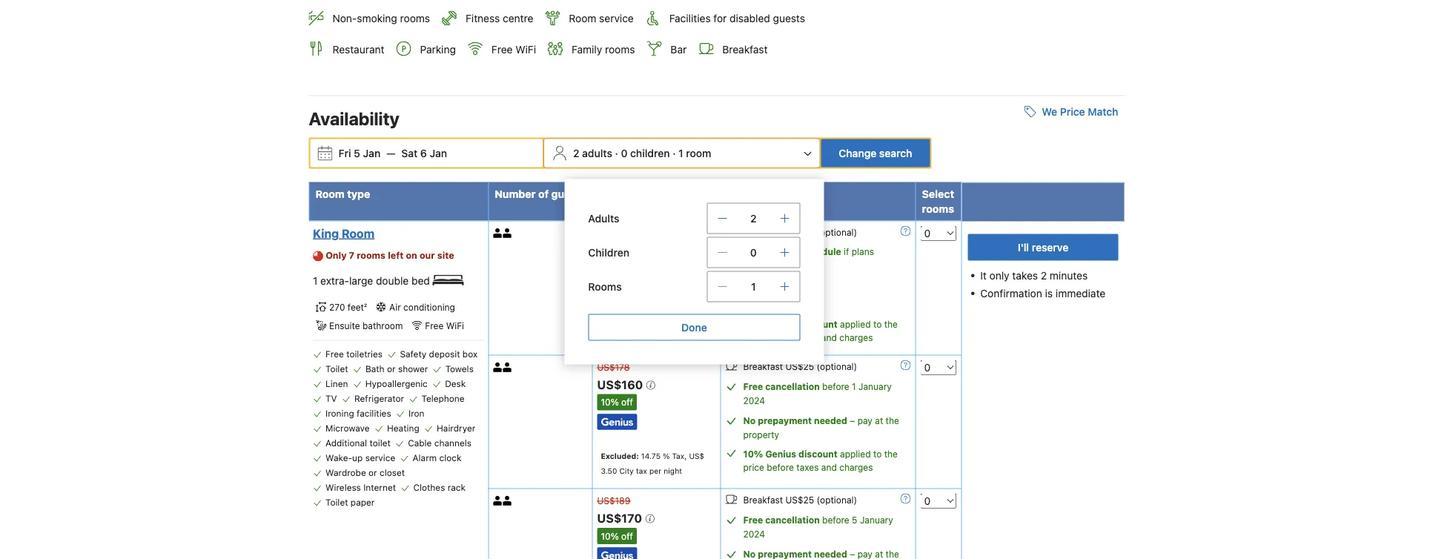 Task type: describe. For each thing, give the bounding box(es) containing it.
children
[[589, 246, 630, 258]]

more details on meals and payment options image for us$160
[[901, 360, 911, 371]]

pay
[[858, 416, 873, 426]]

microwave
[[326, 423, 370, 434]]

1 up pay in the right of the page
[[752, 280, 756, 293]]

wake-up service
[[326, 453, 396, 463]]

270 feet²
[[329, 302, 367, 313]]

large
[[349, 274, 373, 287]]

1 genius from the top
[[766, 320, 797, 330]]

1 left the extra-
[[313, 274, 318, 287]]

• for pay in advance
[[730, 301, 734, 311]]

pay in advance
[[744, 300, 806, 310]]

0 horizontal spatial guests
[[552, 188, 586, 200]]

facilities
[[357, 409, 391, 419]]

2 discount from the top
[[799, 449, 838, 460]]

fitness centre
[[466, 12, 534, 25]]

confirmation
[[981, 287, 1043, 299]]

2 price from the top
[[744, 463, 765, 473]]

free cancellation for us$160
[[744, 382, 820, 392]]

(optional) for us$170
[[817, 495, 858, 506]]

up
[[352, 453, 363, 463]]

cable
[[408, 438, 432, 449]]

toilet
[[370, 438, 391, 449]]

free cancellation for us$170
[[744, 515, 820, 526]]

box
[[463, 349, 478, 360]]

1 tax, from the top
[[672, 317, 687, 326]]

1 14.75 from the top
[[642, 317, 661, 326]]

2 excluded: from the top
[[601, 452, 639, 460]]

parking
[[420, 43, 456, 55]]

smoking
[[357, 12, 397, 25]]

disabled
[[730, 12, 771, 25]]

rooms right "7"
[[357, 250, 386, 261]]

breakfast down disabled
[[723, 43, 768, 55]]

us$145
[[598, 244, 646, 258]]

cancellation for us$160
[[766, 382, 820, 392]]

non- for refundable
[[744, 280, 766, 290]]

1 horizontal spatial 0
[[751, 246, 757, 258]]

or for wardrobe
[[369, 468, 377, 478]]

us$160
[[598, 378, 646, 392]]

1 taxes from the top
[[797, 333, 819, 343]]

ensuite bathroom
[[329, 321, 403, 331]]

flexible
[[744, 247, 778, 257]]

done button
[[589, 314, 801, 341]]

change search button
[[822, 139, 931, 167]]

telephone
[[422, 394, 465, 404]]

conditioning
[[404, 302, 455, 313]]

change
[[744, 260, 775, 270]]

adults
[[589, 212, 620, 224]]

1 us$25 from the top
[[786, 227, 815, 238]]

toilet for toilet paper
[[326, 498, 348, 508]]

rooms right smoking
[[400, 12, 430, 25]]

towels
[[446, 364, 474, 374]]

10% off for us$160
[[601, 397, 633, 408]]

only 7 rooms left on our site
[[326, 250, 454, 261]]

2024 for us$170
[[744, 529, 766, 540]]

safety
[[400, 349, 427, 360]]

tv
[[326, 394, 337, 404]]

king
[[313, 226, 339, 240]]

linen
[[326, 379, 348, 389]]

1 3.50 from the top
[[601, 332, 618, 341]]

1 us$ from the top
[[689, 317, 705, 326]]

1 · from the left
[[615, 147, 619, 159]]

site
[[437, 250, 454, 261]]

we price match button
[[1019, 98, 1125, 125]]

pay
[[744, 300, 759, 310]]

fri 5 jan button
[[333, 140, 387, 166]]

1 charges from the top
[[840, 333, 873, 343]]

6
[[421, 147, 427, 159]]

breakfast for before 5 january 2024
[[744, 495, 783, 506]]

availability
[[309, 108, 400, 129]]

1 inside button
[[679, 147, 684, 159]]

2 · from the left
[[673, 147, 676, 159]]

2 genius from the top
[[766, 449, 797, 460]]

breakfast for before 1 january 2024
[[744, 362, 783, 372]]

1 jan from the left
[[363, 147, 381, 159]]

non-smoking rooms
[[333, 12, 430, 25]]

2 jan from the left
[[430, 147, 447, 159]]

air conditioning
[[390, 302, 455, 313]]

takes
[[1013, 269, 1039, 281]]

type
[[347, 188, 370, 200]]

2 and from the top
[[822, 463, 837, 473]]

0 vertical spatial to
[[781, 247, 790, 257]]

centre
[[503, 12, 534, 25]]

room for room type
[[316, 188, 345, 200]]

wake-
[[326, 453, 352, 463]]

wardrobe
[[326, 468, 366, 478]]

at
[[876, 416, 884, 426]]

is
[[1046, 287, 1054, 299]]

ironing facilities
[[326, 409, 391, 419]]

2 % from the top
[[663, 452, 670, 460]]

sat
[[402, 147, 418, 159]]

bed
[[412, 274, 430, 287]]

1 vertical spatial free wifi
[[425, 321, 464, 331]]

2 tax, from the top
[[672, 452, 687, 460]]

toilet for toilet
[[326, 364, 348, 374]]

facilities for disabled guests
[[670, 12, 806, 25]]

2 10% genius discount from the top
[[744, 449, 838, 460]]

it
[[981, 269, 987, 281]]

needed
[[815, 416, 848, 426]]

fitness
[[466, 12, 500, 25]]

additional
[[326, 438, 367, 449]]

us$189
[[598, 496, 631, 506]]

2 adults · 0 children · 1 room button
[[546, 139, 819, 167]]

ensuite
[[329, 321, 360, 331]]

hairdryer
[[437, 423, 476, 434]]

2 tax from the top
[[636, 466, 648, 475]]

change
[[839, 147, 877, 159]]

cancellation for us$170
[[766, 515, 820, 526]]

it only takes 2 minutes confirmation is immediate
[[981, 269, 1106, 299]]

10% down us$170
[[601, 531, 619, 541]]

january for us$160
[[859, 382, 892, 392]]

closet
[[380, 468, 405, 478]]

1 breakfast us$25 (optional) from the top
[[744, 227, 858, 238]]

desk
[[445, 379, 466, 389]]

us$178
[[598, 363, 630, 373]]

2 charges from the top
[[840, 463, 873, 473]]

2 applied to the price before taxes and charges from the top
[[744, 449, 898, 473]]

if plans change
[[744, 247, 875, 270]]

1 vertical spatial wifi
[[446, 321, 464, 331]]

if
[[844, 247, 850, 257]]

i'll reserve
[[1018, 241, 1069, 253]]

safety deposit box
[[400, 349, 478, 360]]

our
[[420, 250, 435, 261]]

free toiletries
[[326, 349, 383, 360]]

alarm
[[413, 453, 437, 463]]

0 vertical spatial guests
[[773, 12, 806, 25]]

10% off. you're getting a reduced rate because this property is offering a genius discount.. element for us$170
[[598, 528, 637, 544]]

price
[[1061, 105, 1086, 117]]

rooms right the family
[[605, 43, 635, 55]]

270
[[329, 302, 345, 313]]

2 per from the top
[[650, 466, 662, 475]]

select rooms
[[922, 188, 955, 215]]

january for us$170
[[860, 515, 894, 526]]



Task type: locate. For each thing, give the bounding box(es) containing it.
toilet down wireless
[[326, 498, 348, 508]]

1 per from the top
[[650, 332, 662, 341]]

excluded: up us$189
[[601, 452, 639, 460]]

charges down –
[[840, 463, 873, 473]]

wireless internet
[[326, 483, 396, 493]]

0 vertical spatial city
[[620, 332, 634, 341]]

5 for fri
[[354, 147, 360, 159]]

or up internet
[[369, 468, 377, 478]]

3.50 up us$189
[[601, 466, 618, 475]]

rooms down the select
[[922, 202, 955, 215]]

children
[[631, 147, 670, 159]]

breakfast us$25 (optional) for us$170
[[744, 495, 858, 506]]

2 for 2 adults · 0 children · 1 room
[[573, 147, 580, 159]]

3.50 up us$178
[[601, 332, 618, 341]]

guests
[[773, 12, 806, 25], [552, 188, 586, 200]]

1 10% off from the top
[[601, 397, 633, 408]]

2 for 2
[[751, 212, 757, 224]]

jan left the —
[[363, 147, 381, 159]]

1 % from the top
[[663, 317, 670, 326]]

0 vertical spatial price
[[744, 333, 765, 343]]

us$25
[[786, 227, 815, 238], [786, 362, 815, 372], [786, 495, 815, 506]]

wifi down the centre
[[516, 43, 536, 55]]

14.75 % tax, us$ 3.50 city tax per night up us$189
[[601, 452, 705, 475]]

before inside before 1 january 2024
[[823, 382, 850, 392]]

king room link
[[313, 226, 480, 241]]

1 inside before 1 january 2024
[[852, 382, 857, 392]]

january inside before 1 january 2024
[[859, 382, 892, 392]]

0 vertical spatial room
[[569, 12, 597, 25]]

2 taxes from the top
[[797, 463, 819, 473]]

1 vertical spatial free cancellation
[[744, 515, 820, 526]]

breakfast up no
[[744, 362, 783, 372]]

off down us$160
[[622, 397, 633, 408]]

room for room service
[[569, 12, 597, 25]]

taxes down advance
[[797, 333, 819, 343]]

genius
[[766, 320, 797, 330], [766, 449, 797, 460]]

us$25 for us$160
[[786, 362, 815, 372]]

1 left room at the left top of page
[[679, 147, 684, 159]]

1 vertical spatial room
[[316, 188, 345, 200]]

2 2024 from the top
[[744, 529, 766, 540]]

1 horizontal spatial wifi
[[516, 43, 536, 55]]

internet
[[364, 483, 396, 493]]

2 left adults
[[573, 147, 580, 159]]

1 city from the top
[[620, 332, 634, 341]]

14.75 left done
[[642, 317, 661, 326]]

10% down pay in the right of the page
[[744, 320, 764, 330]]

· right adults
[[615, 147, 619, 159]]

applied to the price before taxes and charges
[[744, 320, 898, 343], [744, 449, 898, 473]]

1 vertical spatial service
[[365, 453, 396, 463]]

(optional) up before 1 january 2024
[[817, 362, 858, 372]]

0 vertical spatial free cancellation
[[744, 382, 820, 392]]

applied to the price before taxes and charges down – pay at the property
[[744, 449, 898, 473]]

before 1 january 2024
[[744, 382, 892, 406]]

number of guests
[[495, 188, 586, 200]]

0 vertical spatial more details on meals and payment options image
[[901, 360, 911, 371]]

1 vertical spatial 2
[[751, 212, 757, 224]]

1 horizontal spatial ·
[[673, 147, 676, 159]]

king room
[[313, 226, 375, 240]]

room left type at left
[[316, 188, 345, 200]]

0 vertical spatial free wifi
[[492, 43, 536, 55]]

city up us$178
[[620, 332, 634, 341]]

us$25 up before 5 january 2024
[[786, 495, 815, 506]]

done
[[682, 321, 707, 333]]

1 vertical spatial the
[[886, 416, 900, 426]]

2 us$25 from the top
[[786, 362, 815, 372]]

clothes rack
[[414, 483, 466, 493]]

2 vertical spatial room
[[342, 226, 375, 240]]

us$25 up flexible to reschedule
[[786, 227, 815, 238]]

1 vertical spatial (optional)
[[817, 362, 858, 372]]

1 horizontal spatial jan
[[430, 147, 447, 159]]

3 us$25 from the top
[[786, 495, 815, 506]]

(optional) up the if
[[817, 227, 858, 238]]

2 city from the top
[[620, 466, 634, 475]]

10% off. you're getting a reduced rate because this property is offering a genius discount.. element
[[598, 394, 637, 411], [598, 528, 637, 544]]

wireless
[[326, 483, 361, 493]]

2 vertical spatial breakfast us$25 (optional)
[[744, 495, 858, 506]]

1 off from the top
[[622, 397, 633, 408]]

0 vertical spatial 0
[[621, 147, 628, 159]]

more details on meals and payment options image for us$170
[[901, 494, 911, 504]]

0 vertical spatial january
[[859, 382, 892, 392]]

0 horizontal spatial 5
[[354, 147, 360, 159]]

0 horizontal spatial 0
[[621, 147, 628, 159]]

occupancy image
[[503, 496, 513, 506]]

2 vertical spatial us$25
[[786, 495, 815, 506]]

fri
[[339, 147, 351, 159]]

1 and from the top
[[822, 333, 837, 343]]

0 horizontal spatial ·
[[615, 147, 619, 159]]

10% off for us$170
[[601, 531, 633, 541]]

toilet up linen on the left bottom
[[326, 364, 348, 374]]

rooms inside the select rooms
[[922, 202, 955, 215]]

or for bath
[[387, 364, 396, 374]]

2 vertical spatial (optional)
[[817, 495, 858, 506]]

restaurant
[[333, 43, 385, 55]]

search
[[880, 147, 913, 159]]

1 more details on meals and payment options image from the top
[[901, 360, 911, 371]]

0 vertical spatial genius
[[766, 320, 797, 330]]

breakfast us$25 (optional) up flexible to reschedule
[[744, 227, 858, 238]]

additional toilet
[[326, 438, 391, 449]]

occupancy image
[[494, 228, 503, 238], [503, 228, 513, 238], [494, 363, 503, 372], [503, 363, 513, 372], [494, 496, 503, 506]]

0 vertical spatial service
[[600, 12, 634, 25]]

fri 5 jan — sat 6 jan
[[339, 147, 447, 159]]

0 vertical spatial and
[[822, 333, 837, 343]]

shower
[[398, 364, 428, 374]]

1 vertical spatial 3.50
[[601, 466, 618, 475]]

family
[[572, 43, 603, 55]]

taxes down – pay at the property
[[797, 463, 819, 473]]

2 vertical spatial to
[[874, 449, 882, 460]]

iron
[[409, 409, 425, 419]]

0 horizontal spatial 2
[[573, 147, 580, 159]]

10% off
[[601, 397, 633, 408], [601, 531, 633, 541]]

applied to the price before taxes and charges down advance
[[744, 320, 898, 343]]

2024 for us$160
[[744, 396, 766, 406]]

0 vertical spatial cancellation
[[766, 382, 820, 392]]

0 horizontal spatial non-
[[333, 12, 357, 25]]

–
[[850, 416, 856, 426]]

10% off. you're getting a reduced rate because this property is offering a genius discount.. element down us$170
[[598, 528, 637, 544]]

1 horizontal spatial guests
[[773, 12, 806, 25]]

0 vertical spatial %
[[663, 317, 670, 326]]

0 vertical spatial excluded:
[[601, 317, 639, 326]]

1 applied from the top
[[841, 320, 871, 330]]

1 excluded: from the top
[[601, 317, 639, 326]]

2 14.75 % tax, us$ 3.50 city tax per night from the top
[[601, 452, 705, 475]]

2 us$ from the top
[[689, 452, 705, 460]]

1 10% genius discount from the top
[[744, 320, 838, 330]]

0 horizontal spatial free wifi
[[425, 321, 464, 331]]

alarm clock
[[413, 453, 462, 463]]

• left pay in the right of the page
[[730, 301, 734, 311]]

no prepayment needed
[[744, 416, 848, 426]]

off down us$170
[[622, 531, 633, 541]]

city
[[620, 332, 634, 341], [620, 466, 634, 475]]

1
[[679, 147, 684, 159], [313, 274, 318, 287], [752, 280, 756, 293], [852, 382, 857, 392]]

sat 6 jan button
[[396, 140, 453, 166]]

left
[[388, 250, 404, 261]]

14.75 % tax, us$ 3.50 city tax per night up us$178
[[601, 317, 705, 341]]

0 vertical spatial charges
[[840, 333, 873, 343]]

0 vertical spatial the
[[885, 320, 898, 330]]

0 inside 2 adults · 0 children · 1 room button
[[621, 147, 628, 159]]

select
[[922, 188, 955, 200]]

service up family rooms
[[600, 12, 634, 25]]

1 price from the top
[[744, 333, 765, 343]]

bathroom
[[363, 321, 403, 331]]

wifi
[[516, 43, 536, 55], [446, 321, 464, 331]]

clothes
[[414, 483, 445, 493]]

non- up restaurant
[[333, 12, 357, 25]]

taxes
[[797, 333, 819, 343], [797, 463, 819, 473]]

air
[[390, 302, 401, 313]]

0 vertical spatial tax
[[636, 332, 648, 341]]

0 vertical spatial taxes
[[797, 333, 819, 343]]

2 vertical spatial the
[[885, 449, 898, 460]]

1 extra-large double bed
[[313, 274, 433, 287]]

1 vertical spatial or
[[369, 468, 377, 478]]

non- for smoking
[[333, 12, 357, 25]]

we price match
[[1043, 105, 1119, 117]]

1 vertical spatial %
[[663, 452, 670, 460]]

us$25 for us$170
[[786, 495, 815, 506]]

feet²
[[348, 302, 367, 313]]

1 vertical spatial 10% off. you're getting a reduced rate because this property is offering a genius discount.. element
[[598, 528, 637, 544]]

2 (optional) from the top
[[817, 362, 858, 372]]

1 • from the top
[[730, 280, 734, 291]]

1 vertical spatial off
[[622, 531, 633, 541]]

discount down advance
[[799, 320, 838, 330]]

2 10% off from the top
[[601, 531, 633, 541]]

and down – pay at the property
[[822, 463, 837, 473]]

jan right '6'
[[430, 147, 447, 159]]

1 vertical spatial guests
[[552, 188, 586, 200]]

1 vertical spatial tax,
[[672, 452, 687, 460]]

0 vertical spatial applied
[[841, 320, 871, 330]]

1 vertical spatial discount
[[799, 449, 838, 460]]

·
[[615, 147, 619, 159], [673, 147, 676, 159]]

charges
[[840, 333, 873, 343], [840, 463, 873, 473]]

0 vertical spatial wifi
[[516, 43, 536, 55]]

non- up pay in the right of the page
[[744, 280, 766, 290]]

heating
[[387, 423, 420, 434]]

1 toilet from the top
[[326, 364, 348, 374]]

(optional) for us$160
[[817, 362, 858, 372]]

10%
[[744, 320, 764, 330], [601, 397, 619, 408], [744, 449, 764, 460], [601, 531, 619, 541]]

non-refundable
[[744, 280, 815, 290]]

5 inside before 5 january 2024
[[852, 515, 858, 526]]

2 free cancellation from the top
[[744, 515, 820, 526]]

or up hypoallergenic
[[387, 364, 396, 374]]

1 applied to the price before taxes and charges from the top
[[744, 320, 898, 343]]

more details on meals and payment options image
[[901, 226, 911, 236]]

2 more details on meals and payment options image from the top
[[901, 494, 911, 504]]

1 vertical spatial more details on meals and payment options image
[[901, 494, 911, 504]]

1 horizontal spatial or
[[387, 364, 396, 374]]

1 vertical spatial night
[[664, 466, 683, 475]]

1 14.75 % tax, us$ 3.50 city tax per night from the top
[[601, 317, 705, 341]]

2 breakfast us$25 (optional) from the top
[[744, 362, 858, 372]]

city up us$189
[[620, 466, 634, 475]]

room service
[[569, 12, 634, 25]]

1 vertical spatial 14.75
[[642, 452, 661, 460]]

0 vertical spatial us$
[[689, 317, 705, 326]]

14.75
[[642, 317, 661, 326], [642, 452, 661, 460]]

10% genius discount down advance
[[744, 320, 838, 330]]

flexible to reschedule
[[744, 247, 842, 257]]

i'll reserve button
[[968, 234, 1119, 261]]

us$
[[689, 317, 705, 326], [689, 452, 705, 460]]

0 vertical spatial non-
[[333, 12, 357, 25]]

off for us$160
[[622, 397, 633, 408]]

0 vertical spatial 14.75
[[642, 317, 661, 326]]

1 vertical spatial toilet
[[326, 498, 348, 508]]

1 vertical spatial january
[[860, 515, 894, 526]]

0 horizontal spatial or
[[369, 468, 377, 478]]

breakfast us$25 (optional) for us$160
[[744, 362, 858, 372]]

2024 inside before 1 january 2024
[[744, 396, 766, 406]]

free wifi down conditioning
[[425, 321, 464, 331]]

3 (optional) from the top
[[817, 495, 858, 506]]

0 vertical spatial (optional)
[[817, 227, 858, 238]]

breakfast for if plans change
[[744, 227, 783, 238]]

1 horizontal spatial free wifi
[[492, 43, 536, 55]]

10% off down us$170
[[601, 531, 633, 541]]

2 14.75 from the top
[[642, 452, 661, 460]]

1 vertical spatial breakfast us$25 (optional)
[[744, 362, 858, 372]]

1 vertical spatial •
[[730, 301, 734, 311]]

tax up us$170
[[636, 466, 648, 475]]

1 vertical spatial taxes
[[797, 463, 819, 473]]

charges up before 1 january 2024
[[840, 333, 873, 343]]

room type
[[316, 188, 370, 200]]

(optional) up before 5 january 2024
[[817, 495, 858, 506]]

price down property
[[744, 463, 765, 473]]

price down pay in the right of the page
[[744, 333, 765, 343]]

10% down property
[[744, 449, 764, 460]]

10% genius discount down 'no prepayment needed'
[[744, 449, 838, 460]]

off
[[622, 397, 633, 408], [622, 531, 633, 541]]

2 applied from the top
[[841, 449, 871, 460]]

room up the family
[[569, 12, 597, 25]]

1 cancellation from the top
[[766, 382, 820, 392]]

free wifi down the centre
[[492, 43, 536, 55]]

3 breakfast us$25 (optional) from the top
[[744, 495, 858, 506]]

0 vertical spatial 2024
[[744, 396, 766, 406]]

2 vertical spatial 2
[[1041, 269, 1048, 281]]

on
[[406, 250, 417, 261]]

0 left children
[[621, 147, 628, 159]]

us$25 up before 1 january 2024
[[786, 362, 815, 372]]

10% off down us$160
[[601, 397, 633, 408]]

1 vertical spatial tax
[[636, 466, 648, 475]]

5 for before
[[852, 515, 858, 526]]

1 vertical spatial 14.75 % tax, us$ 3.50 city tax per night
[[601, 452, 705, 475]]

2 toilet from the top
[[326, 498, 348, 508]]

1 night from the top
[[664, 332, 683, 341]]

the inside – pay at the property
[[886, 416, 900, 426]]

1 free cancellation from the top
[[744, 382, 820, 392]]

0 horizontal spatial wifi
[[446, 321, 464, 331]]

1 vertical spatial us$25
[[786, 362, 815, 372]]

off for us$170
[[622, 531, 633, 541]]

wifi up deposit
[[446, 321, 464, 331]]

bath or shower
[[366, 364, 428, 374]]

1 vertical spatial applied to the price before taxes and charges
[[744, 449, 898, 473]]

1 vertical spatial price
[[744, 463, 765, 473]]

0 vertical spatial toilet
[[326, 364, 348, 374]]

room
[[686, 147, 712, 159]]

5
[[354, 147, 360, 159], [852, 515, 858, 526]]

0 horizontal spatial service
[[365, 453, 396, 463]]

genius down the pay in advance
[[766, 320, 797, 330]]

1 vertical spatial 10% off
[[601, 531, 633, 541]]

1 vertical spatial excluded:
[[601, 452, 639, 460]]

excluded: down rooms
[[601, 317, 639, 326]]

2 off from the top
[[622, 531, 633, 541]]

0 vertical spatial 10% off. you're getting a reduced rate because this property is offering a genius discount.. element
[[598, 394, 637, 411]]

service
[[600, 12, 634, 25], [365, 453, 396, 463]]

1 vertical spatial non-
[[744, 280, 766, 290]]

1 2024 from the top
[[744, 396, 766, 406]]

and
[[822, 333, 837, 343], [822, 463, 837, 473]]

1 vertical spatial 5
[[852, 515, 858, 526]]

us$170
[[598, 512, 645, 526]]

2 night from the top
[[664, 466, 683, 475]]

10% off. you're getting a reduced rate because this property is offering a genius discount.. element down us$160
[[598, 394, 637, 411]]

10% off. you're getting a reduced rate because this property is offering a genius discount.. element for us$160
[[598, 394, 637, 411]]

2 cancellation from the top
[[766, 515, 820, 526]]

0 vertical spatial 2
[[573, 147, 580, 159]]

2 adults · 0 children · 1 room
[[573, 147, 712, 159]]

free cancellation
[[744, 382, 820, 392], [744, 515, 820, 526]]

1 vertical spatial cancellation
[[766, 515, 820, 526]]

0 vertical spatial us$25
[[786, 227, 815, 238]]

0 vertical spatial per
[[650, 332, 662, 341]]

rooms
[[589, 280, 622, 293]]

2 • from the top
[[730, 301, 734, 311]]

applied down plans
[[841, 320, 871, 330]]

service down toilet
[[365, 453, 396, 463]]

1 vertical spatial charges
[[840, 463, 873, 473]]

1 (optional) from the top
[[817, 227, 858, 238]]

guests right of
[[552, 188, 586, 200]]

breakfast up flexible
[[744, 227, 783, 238]]

2 up flexible
[[751, 212, 757, 224]]

2 10% off. you're getting a reduced rate because this property is offering a genius discount.. element from the top
[[598, 528, 637, 544]]

property
[[744, 430, 780, 440]]

14.75 % tax, us$ 3.50 city tax per night
[[601, 317, 705, 341], [601, 452, 705, 475]]

1 vertical spatial to
[[874, 320, 882, 330]]

and up before 1 january 2024
[[822, 333, 837, 343]]

0 horizontal spatial jan
[[363, 147, 381, 159]]

1 10% off. you're getting a reduced rate because this property is offering a genius discount.. element from the top
[[598, 394, 637, 411]]

14.75 up us$170
[[642, 452, 661, 460]]

2 up the is
[[1041, 269, 1048, 281]]

2024 inside before 5 january 2024
[[744, 529, 766, 540]]

2 3.50 from the top
[[601, 466, 618, 475]]

breakfast us$25 (optional) up before 1 january 2024
[[744, 362, 858, 372]]

1 tax from the top
[[636, 332, 648, 341]]

1 horizontal spatial 2
[[751, 212, 757, 224]]

jan
[[363, 147, 381, 159], [430, 147, 447, 159]]

· right children
[[673, 147, 676, 159]]

minutes
[[1050, 269, 1088, 281]]

applied down –
[[841, 449, 871, 460]]

change search
[[839, 147, 913, 159]]

wardrobe or closet
[[326, 468, 405, 478]]

1 up –
[[852, 382, 857, 392]]

discount down – pay at the property
[[799, 449, 838, 460]]

more details on meals and payment options image
[[901, 360, 911, 371], [901, 494, 911, 504]]

cable channels
[[408, 438, 472, 449]]

room up "7"
[[342, 226, 375, 240]]

1 discount from the top
[[799, 320, 838, 330]]

before inside before 5 january 2024
[[823, 515, 850, 526]]

guests right disabled
[[773, 12, 806, 25]]

room
[[569, 12, 597, 25], [316, 188, 345, 200], [342, 226, 375, 240]]

1 vertical spatial per
[[650, 466, 662, 475]]

0 vertical spatial applied to the price before taxes and charges
[[744, 320, 898, 343]]

bar
[[671, 43, 687, 55]]

number
[[495, 188, 536, 200]]

10% down us$160
[[601, 397, 619, 408]]

only
[[326, 250, 347, 261]]

• for non-refundable
[[730, 280, 734, 291]]

breakfast up before 5 january 2024
[[744, 495, 783, 506]]

clock
[[440, 453, 462, 463]]

breakfast us$25 (optional) up before 5 january 2024
[[744, 495, 858, 506]]

1 vertical spatial 0
[[751, 246, 757, 258]]

2 inside button
[[573, 147, 580, 159]]

0 vertical spatial 3.50
[[601, 332, 618, 341]]

tax up us$160
[[636, 332, 648, 341]]

genius down property
[[766, 449, 797, 460]]

1 vertical spatial 2024
[[744, 529, 766, 540]]

7
[[349, 250, 355, 261]]

january inside before 5 january 2024
[[860, 515, 894, 526]]

0 vertical spatial 10% genius discount
[[744, 320, 838, 330]]

0 up 'change'
[[751, 246, 757, 258]]

0 vertical spatial 10% off
[[601, 397, 633, 408]]

3.50
[[601, 332, 618, 341], [601, 466, 618, 475]]

• left non-refundable
[[730, 280, 734, 291]]

price
[[744, 333, 765, 343], [744, 463, 765, 473]]

1 vertical spatial and
[[822, 463, 837, 473]]

1 horizontal spatial service
[[600, 12, 634, 25]]

2 inside it only takes 2 minutes confirmation is immediate
[[1041, 269, 1048, 281]]

toilet paper
[[326, 498, 375, 508]]



Task type: vqa. For each thing, say whether or not it's contained in the screenshot.


